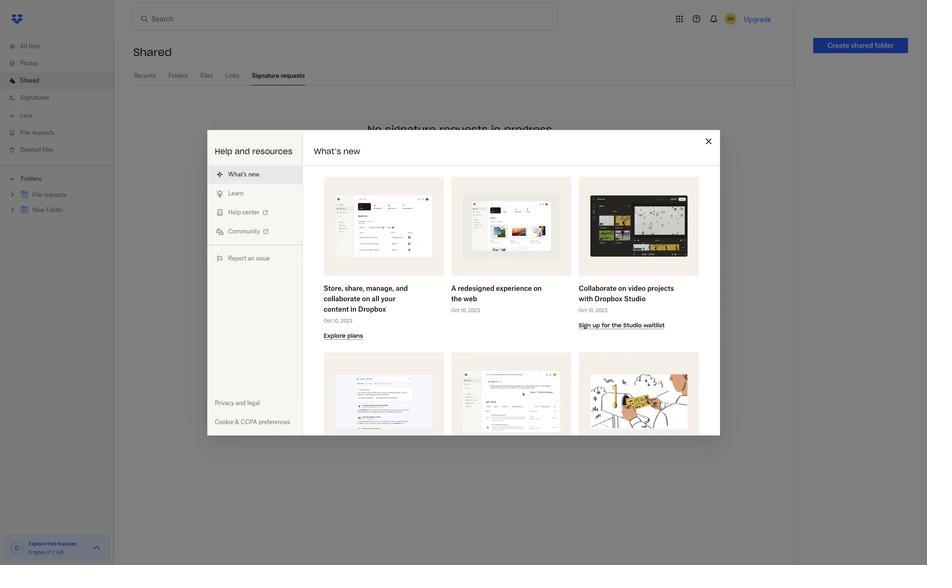 Task type: describe. For each thing, give the bounding box(es) containing it.
file
[[20, 129, 30, 136]]

privacy
[[215, 399, 234, 406]]

less image
[[8, 111, 17, 121]]

community link
[[207, 222, 302, 241]]

here.
[[539, 142, 559, 152]]

all
[[372, 294, 379, 303]]

issue
[[256, 255, 270, 262]]

help for help and resources
[[215, 146, 232, 156]]

cookie & ccpa preferences
[[215, 418, 290, 425]]

help and resources dialog
[[207, 130, 720, 565]]

sign up for the studio waitlist
[[579, 322, 665, 329]]

bytes
[[33, 550, 45, 555]]

you
[[386, 142, 400, 152]]

less
[[20, 112, 32, 119]]

progress
[[504, 123, 552, 136]]

with dropbox studio, users can collaborate on video projects image
[[590, 196, 688, 257]]

request
[[403, 142, 434, 152]]

explore plans link
[[324, 331, 363, 340]]

file requests link
[[8, 124, 114, 141]]

when you request signatures, they'll appear here.
[[361, 142, 559, 152]]

list containing all files
[[0, 32, 114, 165]]

cookie
[[215, 418, 234, 425]]

folders link
[[168, 66, 189, 84]]

oct inside collaborate on video projects with dropbox studio oct 10, 2023
[[579, 307, 587, 313]]

new inside button
[[249, 171, 260, 178]]

signature requests link
[[252, 66, 306, 84]]

10, inside collaborate on video projects with dropbox studio oct 10, 2023
[[588, 307, 595, 313]]

folder
[[875, 41, 895, 49]]

store,
[[324, 284, 343, 292]]

legal
[[247, 399, 260, 406]]

links
[[225, 72, 240, 79]]

links link
[[225, 66, 240, 84]]

tab list containing recents
[[133, 66, 794, 85]]

create shared folder
[[828, 41, 895, 49]]

oct inside store, share, manage, and collaborate on all your content in dropbox oct 10, 2023
[[324, 318, 332, 323]]

and for legal
[[236, 399, 246, 406]]

for
[[602, 322, 610, 329]]

report
[[228, 255, 246, 262]]

dropbox inside collaborate on video projects with dropbox studio oct 10, 2023
[[595, 294, 623, 303]]

2023 inside a redesigned experience on the web oct 10, 2023
[[468, 307, 480, 313]]

upgrade
[[744, 15, 772, 23]]

0 vertical spatial what's new
[[314, 146, 360, 156]]

files for all files
[[29, 43, 40, 50]]

they'll
[[482, 142, 505, 152]]

and for resources
[[235, 146, 250, 156]]

an
[[248, 255, 255, 262]]

help for help center
[[228, 209, 241, 216]]

collaborate
[[324, 294, 360, 303]]

folders inside folders link
[[168, 72, 188, 79]]

1 horizontal spatial in
[[491, 123, 501, 136]]

signatures,
[[436, 142, 480, 152]]

all files link
[[8, 38, 114, 55]]

quota usage element
[[9, 541, 25, 556]]

1 horizontal spatial what's
[[314, 146, 341, 156]]

photos link
[[8, 55, 114, 72]]

learn
[[228, 190, 244, 197]]

what's new inside button
[[228, 171, 260, 178]]

deleted files link
[[8, 141, 114, 158]]

with
[[579, 294, 593, 303]]

resources
[[252, 146, 293, 156]]

dropbox image
[[8, 9, 27, 28]]

privacy and legal
[[215, 399, 260, 406]]

0
[[28, 550, 32, 555]]

2 horizontal spatial requests
[[440, 123, 488, 136]]

files link
[[200, 66, 214, 84]]

video
[[628, 284, 646, 292]]

a redesigned experience on the web oct 10, 2023
[[451, 284, 542, 313]]

no signature requests in progress
[[368, 123, 552, 136]]

sign
[[579, 322, 591, 329]]

appear
[[508, 142, 536, 152]]

features
[[58, 541, 77, 547]]

1 horizontal spatial shared
[[133, 46, 172, 59]]

privacy and legal link
[[207, 394, 302, 413]]

signature
[[252, 72, 279, 79]]

cookie & ccpa preferences button
[[207, 413, 302, 432]]

shared list item
[[0, 72, 114, 89]]

in inside store, share, manage, and collaborate on all your content in dropbox oct 10, 2023
[[350, 305, 357, 313]]

signature requests
[[252, 72, 305, 79]]

signature
[[385, 123, 436, 136]]

up
[[593, 322, 600, 329]]

no
[[368, 123, 382, 136]]

2
[[52, 550, 55, 555]]

10, inside a redesigned experience on the web oct 10, 2023
[[461, 307, 467, 313]]



Task type: vqa. For each thing, say whether or not it's contained in the screenshot.
always
no



Task type: locate. For each thing, give the bounding box(es) containing it.
on right experience
[[534, 284, 542, 292]]

what's left when
[[314, 146, 341, 156]]

requests inside file requests "link"
[[31, 129, 54, 136]]

group
[[0, 186, 114, 225]]

0 vertical spatial dropbox
[[595, 294, 623, 303]]

1 horizontal spatial oct
[[451, 307, 459, 313]]

on left all
[[362, 294, 370, 303]]

1 horizontal spatial 10,
[[461, 307, 467, 313]]

0 vertical spatial explore
[[324, 332, 346, 339]]

0 horizontal spatial files
[[29, 43, 40, 50]]

explore up bytes
[[28, 541, 46, 547]]

oct down content
[[324, 318, 332, 323]]

manage,
[[366, 284, 394, 292]]

all files
[[20, 43, 40, 50]]

2023 down web at the bottom
[[468, 307, 480, 313]]

experience
[[496, 284, 532, 292]]

what's up learn
[[228, 171, 247, 178]]

0 vertical spatial studio
[[624, 294, 646, 303]]

files for deleted files
[[43, 146, 54, 153]]

10, inside store, share, manage, and collaborate on all your content in dropbox oct 10, 2023
[[333, 318, 339, 323]]

1 vertical spatial explore
[[28, 541, 46, 547]]

2023 inside store, share, manage, and collaborate on all your content in dropbox oct 10, 2023
[[340, 318, 352, 323]]

0 horizontal spatial the
[[451, 294, 462, 303]]

0 vertical spatial the
[[451, 294, 462, 303]]

the inside a redesigned experience on the web oct 10, 2023
[[451, 294, 462, 303]]

dropbox down all
[[358, 305, 386, 313]]

1 horizontal spatial the
[[612, 322, 622, 329]]

files right the all
[[29, 43, 40, 50]]

2 horizontal spatial oct
[[579, 307, 587, 313]]

create shared folder button
[[814, 38, 909, 53]]

create
[[828, 41, 850, 49]]

1 horizontal spatial 2023
[[468, 307, 480, 313]]

web
[[464, 294, 477, 303]]

1 horizontal spatial explore
[[324, 332, 346, 339]]

0 horizontal spatial on
[[362, 294, 370, 303]]

10, down content
[[333, 318, 339, 323]]

1 horizontal spatial new
[[344, 146, 360, 156]]

1 vertical spatial what's
[[228, 171, 247, 178]]

1 horizontal spatial requests
[[281, 72, 305, 79]]

shared
[[133, 46, 172, 59], [20, 77, 39, 84]]

1 horizontal spatial files
[[43, 146, 54, 153]]

content
[[324, 305, 349, 313]]

learn link
[[207, 184, 302, 203]]

1 vertical spatial folders
[[21, 175, 42, 182]]

explore for explore plans
[[324, 332, 346, 339]]

the right the for in the bottom of the page
[[612, 322, 622, 329]]

on left video
[[618, 284, 627, 292]]

dropbox
[[595, 294, 623, 303], [358, 305, 386, 313]]

illustration of an empty shelf image
[[389, 205, 531, 348]]

explore plans
[[324, 332, 363, 339]]

0 horizontal spatial 10,
[[333, 318, 339, 323]]

1 vertical spatial and
[[396, 284, 408, 292]]

shared down photos
[[20, 77, 39, 84]]

recents
[[134, 72, 156, 79]]

tab list
[[133, 66, 794, 85]]

0 vertical spatial and
[[235, 146, 250, 156]]

free
[[47, 541, 56, 547]]

the
[[451, 294, 462, 303], [612, 322, 622, 329]]

collaborate on video projects with dropbox studio oct 10, 2023
[[579, 284, 674, 313]]

studio down video
[[624, 294, 646, 303]]

0 horizontal spatial dropbox
[[358, 305, 386, 313]]

in up they'll
[[491, 123, 501, 136]]

photos
[[20, 60, 38, 67]]

0 horizontal spatial what's new
[[228, 171, 260, 178]]

preferences
[[259, 418, 290, 425]]

studio inside collaborate on video projects with dropbox studio oct 10, 2023
[[624, 294, 646, 303]]

and left legal
[[236, 399, 246, 406]]

new up learn 'link' at the left top of page
[[249, 171, 260, 178]]

help
[[215, 146, 232, 156], [228, 209, 241, 216]]

1 vertical spatial in
[[350, 305, 357, 313]]

store, share, manage, and collaborate on all your content in dropbox oct 10, 2023
[[324, 284, 408, 323]]

recents link
[[133, 66, 156, 84]]

community
[[228, 228, 260, 235]]

2 horizontal spatial on
[[618, 284, 627, 292]]

someone looking at a paper coupon image
[[590, 374, 688, 429]]

0 horizontal spatial explore
[[28, 541, 46, 547]]

all
[[20, 43, 27, 50]]

collaborate
[[579, 284, 617, 292]]

oct down with
[[579, 307, 587, 313]]

upgrade link
[[744, 15, 772, 23]]

0 vertical spatial help
[[215, 146, 232, 156]]

0 horizontal spatial shared
[[20, 77, 39, 84]]

folders left files
[[168, 72, 188, 79]]

list
[[0, 32, 114, 165]]

signatures link
[[8, 89, 114, 106]]

requests
[[281, 72, 305, 79], [440, 123, 488, 136], [31, 129, 54, 136]]

in down collaborate
[[350, 305, 357, 313]]

0 horizontal spatial oct
[[324, 318, 332, 323]]

shared
[[852, 41, 874, 49]]

1 vertical spatial studio
[[623, 322, 642, 329]]

share,
[[345, 284, 364, 292]]

the entry point screen of dropbox sign image
[[335, 196, 432, 257]]

0 horizontal spatial requests
[[31, 129, 54, 136]]

folders
[[168, 72, 188, 79], [21, 175, 42, 182]]

10, down with
[[588, 307, 595, 313]]

of
[[46, 550, 51, 555]]

10,
[[461, 307, 467, 313], [588, 307, 595, 313], [333, 318, 339, 323]]

1 horizontal spatial on
[[534, 284, 542, 292]]

waitlist
[[644, 322, 665, 329]]

requests for file requests
[[31, 129, 54, 136]]

folders down deleted
[[21, 175, 42, 182]]

requests up "when you request signatures, they'll appear here."
[[440, 123, 488, 136]]

when
[[361, 142, 384, 152]]

files right deleted
[[43, 146, 54, 153]]

folders button
[[0, 171, 114, 186]]

2023 up the for in the bottom of the page
[[596, 307, 608, 313]]

center
[[242, 209, 260, 216]]

redesigned
[[458, 284, 495, 292]]

and inside store, share, manage, and collaborate on all your content in dropbox oct 10, 2023
[[396, 284, 408, 292]]

0 horizontal spatial what's
[[228, 171, 247, 178]]

2023
[[468, 307, 480, 313], [596, 307, 608, 313], [340, 318, 352, 323]]

report an issue link
[[207, 249, 302, 268]]

a
[[451, 284, 456, 292]]

1 vertical spatial what's new
[[228, 171, 260, 178]]

shared up the 'recents' link
[[133, 46, 172, 59]]

1 vertical spatial help
[[228, 209, 241, 216]]

0 vertical spatial shared
[[133, 46, 172, 59]]

explore free features 0 bytes of 2 gb
[[28, 541, 77, 555]]

0 vertical spatial new
[[344, 146, 360, 156]]

and right manage,
[[396, 284, 408, 292]]

2023 inside collaborate on video projects with dropbox studio oct 10, 2023
[[596, 307, 608, 313]]

0 vertical spatial files
[[29, 43, 40, 50]]

explore left plans
[[324, 332, 346, 339]]

1 vertical spatial new
[[249, 171, 260, 178]]

on
[[534, 284, 542, 292], [618, 284, 627, 292], [362, 294, 370, 303]]

2023 up explore plans link
[[340, 318, 352, 323]]

explore inside explore free features 0 bytes of 2 gb
[[28, 541, 46, 547]]

gb
[[56, 550, 64, 555]]

2 horizontal spatial 10,
[[588, 307, 595, 313]]

1 vertical spatial the
[[612, 322, 622, 329]]

0 horizontal spatial new
[[249, 171, 260, 178]]

oct inside a redesigned experience on the web oct 10, 2023
[[451, 307, 459, 313]]

report an issue
[[228, 255, 270, 262]]

requests right signature
[[281, 72, 305, 79]]

requests right file
[[31, 129, 54, 136]]

files inside 'link'
[[29, 43, 40, 50]]

oct
[[451, 307, 459, 313], [579, 307, 587, 313], [324, 318, 332, 323]]

on inside a redesigned experience on the web oct 10, 2023
[[534, 284, 542, 292]]

1 vertical spatial dropbox
[[358, 305, 386, 313]]

10, down web at the bottom
[[461, 307, 467, 313]]

shared inside "shared" link
[[20, 77, 39, 84]]

the down a
[[451, 294, 462, 303]]

what's new up learn
[[228, 171, 260, 178]]

deleted
[[20, 146, 41, 153]]

1 horizontal spatial folders
[[168, 72, 188, 79]]

files
[[201, 72, 213, 79]]

1 horizontal spatial what's new
[[314, 146, 360, 156]]

explore for explore free features 0 bytes of 2 gb
[[28, 541, 46, 547]]

on inside collaborate on video projects with dropbox studio oct 10, 2023
[[618, 284, 627, 292]]

requests for signature requests
[[281, 72, 305, 79]]

in
[[491, 123, 501, 136], [350, 305, 357, 313]]

what's new button
[[207, 165, 302, 184]]

plans
[[347, 332, 363, 339]]

your
[[381, 294, 396, 303]]

help and resources
[[215, 146, 293, 156]]

requests inside signature requests link
[[281, 72, 305, 79]]

dropbox down collaborate
[[595, 294, 623, 303]]

1 vertical spatial shared
[[20, 77, 39, 84]]

help up what's new button
[[215, 146, 232, 156]]

the all files section of dropbox image
[[463, 194, 560, 259]]

help center
[[228, 209, 260, 216]]

explore
[[324, 332, 346, 339], [28, 541, 46, 547]]

dropbox ai helps users search for files in their folders image
[[463, 371, 560, 432]]

and
[[235, 146, 250, 156], [396, 284, 408, 292], [236, 399, 246, 406]]

0 vertical spatial folders
[[168, 72, 188, 79]]

dropbox inside store, share, manage, and collaborate on all your content in dropbox oct 10, 2023
[[358, 305, 386, 313]]

ccpa
[[241, 418, 257, 425]]

explore inside help and resources dialog
[[324, 332, 346, 339]]

and up what's new button
[[235, 146, 250, 156]]

0 horizontal spatial in
[[350, 305, 357, 313]]

0 horizontal spatial folders
[[21, 175, 42, 182]]

what's inside button
[[228, 171, 247, 178]]

help center link
[[207, 203, 302, 222]]

new left when
[[344, 146, 360, 156]]

oct down a
[[451, 307, 459, 313]]

0 horizontal spatial 2023
[[340, 318, 352, 323]]

what's new
[[314, 146, 360, 156], [228, 171, 260, 178]]

signatures
[[20, 94, 49, 101]]

deleted files
[[20, 146, 54, 153]]

shared link
[[8, 72, 114, 89]]

sign up for the studio waitlist link
[[579, 321, 665, 329]]

0 vertical spatial what's
[[314, 146, 341, 156]]

help left the center
[[228, 209, 241, 216]]

what's new left when
[[314, 146, 360, 156]]

2 vertical spatial and
[[236, 399, 246, 406]]

1 vertical spatial files
[[43, 146, 54, 153]]

studio left waitlist
[[623, 322, 642, 329]]

on inside store, share, manage, and collaborate on all your content in dropbox oct 10, 2023
[[362, 294, 370, 303]]

dash answer screen image
[[335, 374, 432, 429]]

1 horizontal spatial dropbox
[[595, 294, 623, 303]]

&
[[235, 418, 239, 425]]

file requests
[[20, 129, 54, 136]]

2 horizontal spatial 2023
[[596, 307, 608, 313]]

folders inside folders button
[[21, 175, 42, 182]]

0 vertical spatial in
[[491, 123, 501, 136]]



